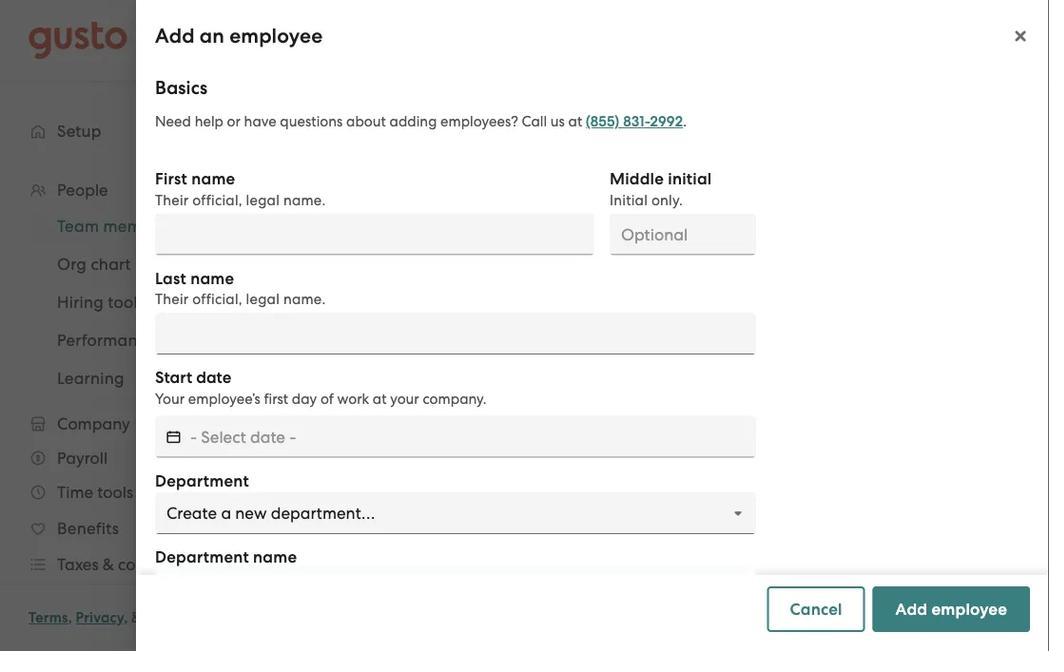 Task type: locate. For each thing, give the bounding box(es) containing it.
terms , privacy , &
[[29, 610, 142, 627]]

their inside the last name their official, legal name.
[[155, 291, 189, 308]]

1 their from the top
[[155, 192, 189, 208]]

1 vertical spatial at
[[373, 390, 387, 407]]

add inside button
[[895, 600, 928, 619]]

name. inside the last name their official, legal name.
[[283, 291, 326, 308]]

0 vertical spatial at
[[568, 113, 582, 130]]

add an employee
[[155, 24, 323, 48]]

name inside "first name their official, legal name."
[[191, 169, 235, 189]]

(855)
[[586, 113, 620, 130]]

first
[[264, 390, 288, 407]]

1 vertical spatial legal
[[246, 291, 280, 308]]

need
[[155, 113, 191, 130]]

0 vertical spatial add
[[155, 24, 195, 48]]

2 legal from the top
[[246, 291, 280, 308]]

their down first
[[155, 192, 189, 208]]

terms link
[[29, 610, 68, 627]]

about
[[346, 113, 386, 130]]

onboarding button
[[368, 196, 482, 242]]

1 name. from the top
[[283, 192, 326, 208]]

1 official, from the top
[[192, 192, 242, 208]]

official, up date
[[192, 291, 242, 308]]

help
[[195, 113, 223, 130]]

official, inside the last name their official, legal name.
[[192, 291, 242, 308]]

department for department name
[[155, 548, 249, 567]]

employee
[[229, 24, 323, 48], [932, 600, 1007, 619]]

0 horizontal spatial ,
[[68, 610, 72, 627]]

name.
[[283, 192, 326, 208], [283, 291, 326, 308]]

1 horizontal spatial add
[[895, 600, 928, 619]]

1 department from the top
[[155, 471, 249, 491]]

name. inside "first name their official, legal name."
[[283, 192, 326, 208]]

2 official, from the top
[[192, 291, 242, 308]]

legal
[[246, 192, 280, 208], [246, 291, 280, 308]]

official, inside "first name their official, legal name."
[[192, 192, 242, 208]]

at right us
[[568, 113, 582, 130]]

official,
[[192, 192, 242, 208], [192, 291, 242, 308]]

initial
[[610, 192, 648, 208]]

0 horizontal spatial add
[[155, 24, 195, 48]]

privacy
[[76, 610, 124, 627]]

add employee button
[[873, 587, 1030, 632]]

us
[[550, 113, 565, 130]]

Start date field
[[190, 416, 756, 458]]

date
[[196, 368, 231, 388]]

2 their from the top
[[155, 291, 189, 308]]

Last name field
[[155, 313, 756, 355]]

, left privacy
[[68, 610, 72, 627]]

dismissed button
[[706, 196, 803, 242]]

name. for first name
[[283, 192, 326, 208]]

1 horizontal spatial at
[[568, 113, 582, 130]]

cancel button
[[767, 587, 865, 632]]

2 , from the left
[[124, 610, 128, 627]]

name
[[191, 169, 235, 189], [190, 269, 234, 288], [253, 548, 297, 567]]

at left your
[[373, 390, 387, 407]]

0 horizontal spatial employee
[[229, 24, 323, 48]]

2 vertical spatial name
[[253, 548, 297, 567]]

1 legal from the top
[[246, 192, 280, 208]]

offboarding
[[605, 210, 691, 227]]

their down last
[[155, 291, 189, 308]]

last name their official, legal name.
[[155, 269, 326, 308]]

offboarding button
[[590, 196, 706, 242]]

company.
[[423, 390, 487, 407]]

Select all rows on this page checkbox
[[305, 376, 347, 418]]

at
[[568, 113, 582, 130], [373, 390, 387, 407]]

department
[[155, 471, 249, 491], [155, 548, 249, 567]]

official, down help
[[192, 192, 242, 208]]

.
[[683, 113, 687, 130]]

legal inside the last name their official, legal name.
[[246, 291, 280, 308]]

0 vertical spatial department
[[155, 471, 249, 491]]

work
[[337, 390, 369, 407]]

,
[[68, 610, 72, 627], [124, 610, 128, 627]]

0 vertical spatial official,
[[192, 192, 242, 208]]

basics
[[155, 77, 208, 98]]

1 vertical spatial their
[[155, 291, 189, 308]]

an
[[200, 24, 224, 48]]

name inside the last name their official, legal name.
[[190, 269, 234, 288]]

account menu element
[[729, 0, 1020, 81]]

their
[[155, 192, 189, 208], [155, 291, 189, 308]]

add for add an employee
[[155, 24, 195, 48]]

0 vertical spatial legal
[[246, 192, 280, 208]]

employees?
[[440, 113, 518, 130]]

&
[[131, 610, 142, 627]]

only.
[[651, 192, 683, 208]]

1 vertical spatial name.
[[283, 291, 326, 308]]

active button
[[296, 196, 368, 242]]

add for add employee
[[895, 600, 928, 619]]

831-
[[623, 113, 650, 130]]

name
[[369, 387, 415, 406]]

2 department from the top
[[155, 548, 249, 567]]

name for last name
[[190, 269, 234, 288]]

Middle initial field
[[610, 214, 756, 255]]

1 vertical spatial employee
[[932, 600, 1007, 619]]

1 vertical spatial name
[[190, 269, 234, 288]]

legal inside "first name their official, legal name."
[[246, 192, 280, 208]]

name. down active button
[[283, 291, 326, 308]]

their inside "first name their official, legal name."
[[155, 192, 189, 208]]

active
[[311, 210, 353, 227]]

1 horizontal spatial employee
[[932, 600, 1007, 619]]

0 vertical spatial name.
[[283, 192, 326, 208]]

2 name. from the top
[[283, 291, 326, 308]]

0 vertical spatial name
[[191, 169, 235, 189]]

name. up active
[[283, 192, 326, 208]]

1 vertical spatial department
[[155, 548, 249, 567]]

, left &
[[124, 610, 128, 627]]

0 vertical spatial their
[[155, 192, 189, 208]]

1 vertical spatial official,
[[192, 291, 242, 308]]

0 horizontal spatial at
[[373, 390, 387, 407]]

add
[[155, 24, 195, 48], [895, 600, 928, 619]]

2992
[[650, 113, 683, 130]]

your
[[390, 390, 419, 407]]

middle
[[610, 169, 664, 189]]

1 vertical spatial add
[[895, 600, 928, 619]]

onboarding
[[383, 210, 466, 227]]

1 horizontal spatial ,
[[124, 610, 128, 627]]

legal for last name
[[246, 291, 280, 308]]

candidates
[[497, 210, 575, 227]]

start
[[155, 368, 192, 388]]

First name field
[[155, 214, 594, 255]]

add a team member drawer dialog
[[136, 0, 1049, 651]]



Task type: describe. For each thing, give the bounding box(es) containing it.
home image
[[29, 21, 127, 59]]

have
[[244, 113, 276, 130]]

department for department
[[155, 471, 249, 491]]

their for first
[[155, 192, 189, 208]]

employee's
[[188, 390, 260, 407]]

official, for first name
[[192, 192, 242, 208]]

official, for last name
[[192, 291, 242, 308]]

start date your employee's first day of work at your company.
[[155, 368, 487, 407]]

add employee
[[895, 600, 1007, 619]]

initial
[[668, 169, 712, 189]]

Search people... field
[[296, 261, 752, 302]]

at inside start date your employee's first day of work at your company.
[[373, 390, 387, 407]]

day
[[292, 390, 317, 407]]

at inside need help or have questions about adding employees? call us at (855) 831-2992 .
[[568, 113, 582, 130]]

legal for first name
[[246, 192, 280, 208]]

employee inside add employee button
[[932, 600, 1007, 619]]

adding
[[389, 113, 437, 130]]

need help or have questions about adding employees? call us at (855) 831-2992 .
[[155, 113, 687, 130]]

or
[[227, 113, 241, 130]]

cancel
[[790, 600, 842, 619]]

call
[[522, 113, 547, 130]]

1 , from the left
[[68, 610, 72, 627]]

name. for last name
[[283, 291, 326, 308]]

team members tab list
[[296, 192, 1011, 245]]

department name
[[155, 548, 297, 567]]

of
[[320, 390, 334, 407]]

last
[[155, 269, 186, 288]]

dismissed
[[721, 210, 788, 227]]

name for first name
[[191, 169, 235, 189]]

first name their official, legal name.
[[155, 169, 326, 208]]

calendar outline image
[[166, 428, 181, 447]]

their for last
[[155, 291, 189, 308]]

your
[[155, 390, 185, 407]]

(855) 831-2992 link
[[586, 113, 683, 130]]

middle initial initial only.
[[610, 169, 712, 208]]

privacy link
[[76, 610, 124, 627]]

questions
[[280, 113, 343, 130]]

candidates button
[[482, 196, 590, 242]]

0 vertical spatial employee
[[229, 24, 323, 48]]

first
[[155, 169, 187, 189]]

terms
[[29, 610, 68, 627]]

name button
[[358, 377, 478, 417]]



Task type: vqa. For each thing, say whether or not it's contained in the screenshot.
Cookies button
no



